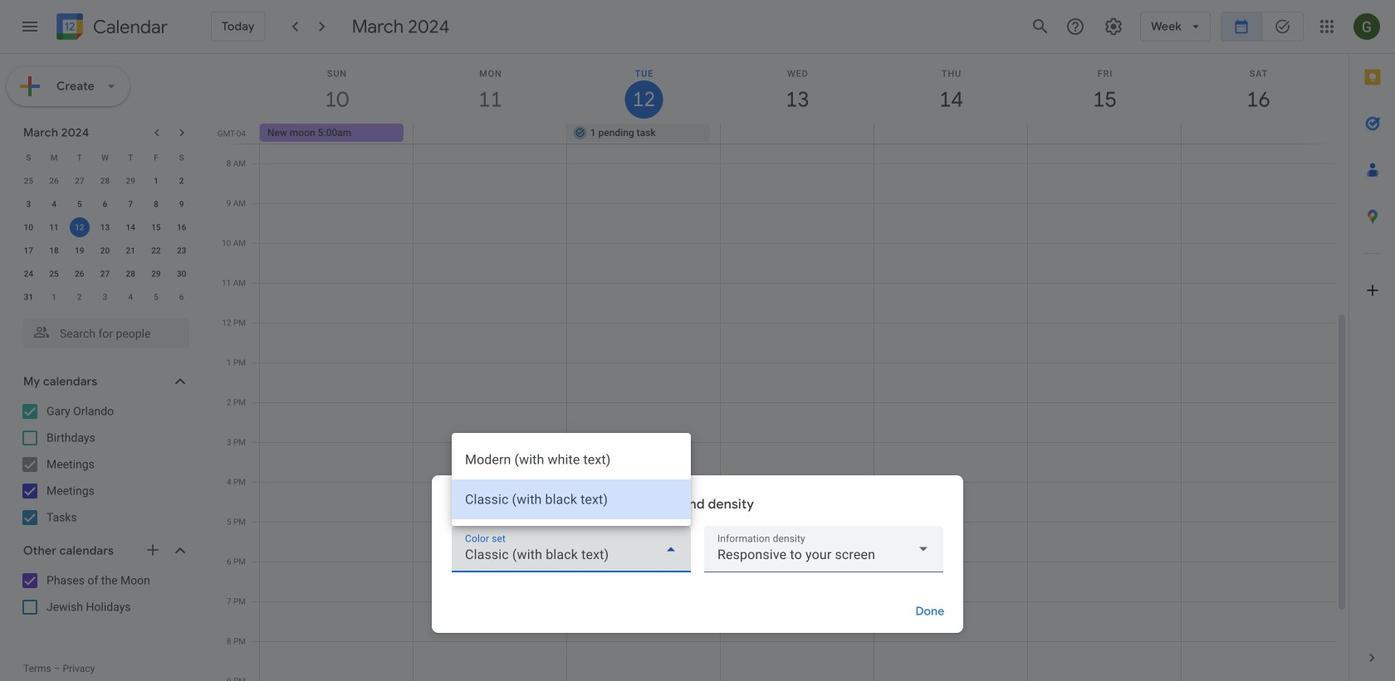 Task type: locate. For each thing, give the bounding box(es) containing it.
23 element
[[172, 241, 192, 261]]

8 element
[[146, 194, 166, 214]]

cell inside march 2024 grid
[[67, 216, 92, 239]]

18 element
[[44, 241, 64, 261]]

2 option from the top
[[452, 480, 691, 520]]

20 element
[[95, 241, 115, 261]]

24 element
[[19, 264, 38, 284]]

4 element
[[44, 194, 64, 214]]

29 element
[[146, 264, 166, 284]]

option
[[452, 440, 691, 480], [452, 480, 691, 520]]

february 26 element
[[44, 171, 64, 191]]

31 element
[[19, 287, 38, 307]]

heading inside calendar element
[[90, 17, 168, 37]]

april 1 element
[[44, 287, 64, 307]]

april 5 element
[[146, 287, 166, 307]]

february 27 element
[[70, 171, 89, 191]]

25 element
[[44, 264, 64, 284]]

5 element
[[70, 194, 89, 214]]

None search field
[[0, 312, 206, 349]]

30 element
[[172, 264, 192, 284]]

27 element
[[95, 264, 115, 284]]

tab list
[[1349, 54, 1395, 635]]

dialog
[[432, 433, 963, 634]]

10 element
[[19, 218, 38, 237]]

None field
[[452, 526, 691, 573]]

main drawer image
[[20, 17, 40, 37]]

6 element
[[95, 194, 115, 214]]

heading
[[90, 17, 168, 37]]

14 element
[[121, 218, 140, 237]]

row
[[252, 124, 1349, 144], [16, 146, 194, 169], [16, 169, 194, 193], [16, 193, 194, 216], [16, 216, 194, 239], [16, 239, 194, 262], [16, 262, 194, 286], [16, 286, 194, 309]]

april 3 element
[[95, 287, 115, 307]]

row group
[[16, 169, 194, 309]]

cell
[[413, 124, 567, 144], [720, 124, 874, 144], [874, 124, 1027, 144], [1027, 124, 1181, 144], [1181, 124, 1334, 144], [67, 216, 92, 239]]

26 element
[[70, 264, 89, 284]]

february 25 element
[[19, 171, 38, 191]]

grid
[[213, 54, 1349, 682]]

28 element
[[121, 264, 140, 284]]

my calendars list
[[3, 399, 206, 531]]

2 element
[[172, 171, 192, 191]]

march 2024 grid
[[16, 146, 194, 309]]

9 element
[[172, 194, 192, 214]]

19 element
[[70, 241, 89, 261]]

april 4 element
[[121, 287, 140, 307]]

17 element
[[19, 241, 38, 261]]



Task type: describe. For each thing, give the bounding box(es) containing it.
11 element
[[44, 218, 64, 237]]

1 element
[[146, 171, 166, 191]]

22 element
[[146, 241, 166, 261]]

april 6 element
[[172, 287, 192, 307]]

15 element
[[146, 218, 166, 237]]

16 element
[[172, 218, 192, 237]]

february 28 element
[[95, 171, 115, 191]]

calendar element
[[53, 10, 168, 47]]

february 29 element
[[121, 171, 140, 191]]

other calendars list
[[3, 568, 206, 621]]

13 element
[[95, 218, 115, 237]]

april 2 element
[[70, 287, 89, 307]]

21 element
[[121, 241, 140, 261]]

7 element
[[121, 194, 140, 214]]

1 option from the top
[[452, 440, 691, 480]]

3 element
[[19, 194, 38, 214]]

12, today element
[[70, 218, 89, 237]]

color set list box
[[452, 433, 691, 526]]



Task type: vqa. For each thing, say whether or not it's contained in the screenshot.
5
no



